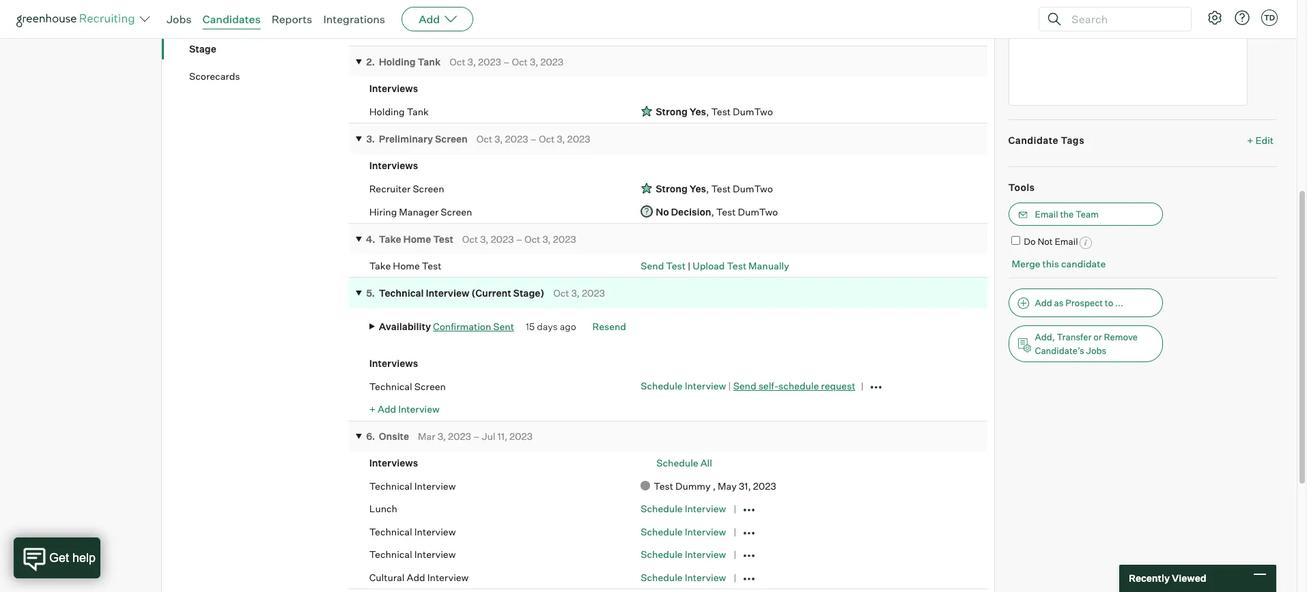 Task type: locate. For each thing, give the bounding box(es) containing it.
scorecards link
[[189, 70, 349, 83]]

2. holding tank oct 3, 2023 – oct 3, 2023
[[366, 56, 564, 67]]

15 days ago
[[526, 321, 576, 333]]

holding right 2.
[[379, 56, 416, 67]]

2 schedule interview from the top
[[641, 527, 726, 538]]

email the team
[[1035, 209, 1099, 220]]

+ add interview
[[369, 404, 440, 416]]

0 vertical spatial technical interview
[[369, 481, 456, 492]]

technical interview
[[369, 481, 456, 492], [369, 527, 456, 538], [369, 549, 456, 561]]

hiring
[[369, 206, 397, 218]]

application up the stage
[[189, 16, 241, 28]]

tank down the 1. application review
[[418, 56, 441, 67]]

add, transfer or remove candidate's jobs
[[1035, 332, 1138, 357]]

1 strong from the top
[[656, 106, 688, 117]]

strong yes , test dumtwo up no decision , test dumtwo
[[656, 183, 773, 194]]

| left 'upload'
[[688, 260, 691, 272]]

strong yes , test dumtwo
[[656, 106, 773, 117], [656, 183, 773, 194]]

+ left edit
[[1248, 134, 1254, 146]]

sent
[[493, 321, 514, 333]]

1 yes from the top
[[690, 106, 706, 117]]

decision
[[671, 206, 711, 218]]

, for recruiter screen
[[706, 183, 709, 194]]

2 interviews from the top
[[369, 160, 418, 171]]

1 vertical spatial take
[[369, 260, 391, 272]]

preliminary
[[379, 133, 433, 145]]

0 vertical spatial strong
[[656, 106, 688, 117]]

home
[[403, 233, 431, 245], [393, 260, 420, 272]]

2023
[[478, 56, 501, 67], [541, 56, 564, 67], [505, 133, 528, 145], [567, 133, 591, 145], [491, 233, 514, 245], [553, 233, 576, 245], [582, 287, 605, 299], [448, 431, 471, 443], [510, 431, 533, 443], [753, 481, 777, 492]]

interviews down onsite
[[369, 458, 418, 470]]

1 horizontal spatial |
[[728, 381, 731, 392]]

strong right strong yes image
[[656, 106, 688, 117]]

strong for tank
[[656, 106, 688, 117]]

reports
[[272, 12, 312, 26]]

0 vertical spatial +
[[1248, 134, 1254, 146]]

add left as
[[1035, 298, 1053, 309]]

yes
[[690, 106, 706, 117], [690, 183, 706, 194]]

technical interview up cultural add interview
[[369, 549, 456, 561]]

1. application review
[[367, 25, 470, 36]]

| left self- in the right of the page
[[728, 381, 731, 392]]

3,
[[468, 56, 476, 67], [530, 56, 538, 67], [495, 133, 503, 145], [557, 133, 565, 145], [480, 233, 489, 245], [543, 233, 551, 245], [571, 287, 580, 299], [438, 431, 446, 443]]

make
[[1009, 18, 1035, 30]]

jobs inside add, transfer or remove candidate's jobs
[[1087, 346, 1107, 357]]

schedule interview
[[641, 504, 726, 515], [641, 527, 726, 538], [641, 549, 726, 561], [641, 572, 726, 584]]

2 vertical spatial dumtwo
[[738, 206, 778, 218]]

tank up the preliminary
[[407, 106, 429, 117]]

interviews up recruiter
[[369, 160, 418, 171]]

schedule all
[[657, 458, 712, 470]]

|
[[688, 260, 691, 272], [728, 381, 731, 392]]

dumtwo for recruiter screen
[[733, 183, 773, 194]]

1 interviews from the top
[[369, 83, 418, 94]]

None text field
[[1009, 37, 1248, 106]]

take
[[379, 233, 401, 245], [369, 260, 391, 272]]

holding up 3.
[[369, 106, 405, 117]]

recently
[[1129, 573, 1170, 585]]

yes right strong yes image
[[690, 106, 706, 117]]

1 vertical spatial yes
[[690, 183, 706, 194]]

0 vertical spatial jobs
[[167, 12, 192, 26]]

+ inside 'link'
[[1248, 134, 1254, 146]]

0 horizontal spatial +
[[369, 404, 376, 416]]

application link
[[189, 16, 349, 29]]

2 strong yes , test dumtwo from the top
[[656, 183, 773, 194]]

, right the no
[[711, 206, 714, 218]]

1 horizontal spatial +
[[1248, 134, 1254, 146]]

jobs down the or
[[1087, 346, 1107, 357]]

dumtwo for holding tank
[[733, 106, 773, 117]]

1 vertical spatial technical interview
[[369, 527, 456, 538]]

jul
[[482, 431, 496, 443]]

add, transfer or remove candidate's jobs button
[[1009, 326, 1163, 363]]

send left self- in the right of the page
[[733, 381, 757, 392]]

days
[[537, 321, 558, 333]]

2 strong from the top
[[656, 183, 688, 194]]

strong
[[656, 106, 688, 117], [656, 183, 688, 194]]

email
[[1035, 209, 1059, 220], [1055, 236, 1078, 247]]

interview
[[426, 287, 470, 299], [685, 381, 726, 392], [398, 404, 440, 416], [415, 481, 456, 492], [685, 504, 726, 515], [415, 527, 456, 538], [685, 527, 726, 538], [415, 549, 456, 561], [685, 549, 726, 561], [427, 572, 469, 584], [685, 572, 726, 584]]

+ for + add interview
[[369, 404, 376, 416]]

email right not
[[1055, 236, 1078, 247]]

technical up + add interview link
[[369, 381, 412, 392]]

2 schedule interview link from the top
[[641, 504, 726, 515]]

take down '4.'
[[369, 260, 391, 272]]

oct 3, 2023
[[554, 287, 605, 299]]

Do Not Email checkbox
[[1011, 236, 1020, 245]]

1 vertical spatial jobs
[[1087, 346, 1107, 357]]

1 vertical spatial +
[[369, 404, 376, 416]]

2 yes from the top
[[690, 183, 706, 194]]

5 schedule interview link from the top
[[641, 572, 726, 584]]

hiring manager screen
[[369, 206, 472, 218]]

scorecards
[[189, 70, 240, 82]]

td
[[1264, 13, 1275, 23]]

3 schedule interview from the top
[[641, 549, 726, 561]]

0 vertical spatial dumtwo
[[733, 106, 773, 117]]

1 schedule interview link from the top
[[641, 381, 726, 392]]

a
[[1037, 18, 1043, 30]]

0 horizontal spatial |
[[688, 260, 691, 272]]

, up no decision , test dumtwo
[[706, 183, 709, 194]]

+ edit link
[[1244, 131, 1277, 149]]

6.
[[366, 431, 375, 443]]

3 schedule interview link from the top
[[641, 527, 726, 538]]

technical down take home test
[[379, 287, 424, 299]]

add up onsite
[[378, 404, 396, 416]]

jobs up the stage
[[167, 12, 192, 26]]

add up 2. holding tank oct 3, 2023 – oct 3, 2023
[[419, 12, 440, 26]]

technical screen
[[369, 381, 446, 392]]

application right "1."
[[379, 25, 433, 36]]

schedule
[[641, 381, 683, 392], [657, 458, 699, 470], [641, 504, 683, 515], [641, 527, 683, 538], [641, 549, 683, 561], [641, 572, 683, 584]]

1 schedule interview from the top
[[641, 504, 726, 515]]

jobs link
[[167, 12, 192, 26]]

1 technical interview from the top
[[369, 481, 456, 492]]

technical interview down lunch at the bottom of the page
[[369, 527, 456, 538]]

td button
[[1262, 10, 1278, 26]]

0 vertical spatial |
[[688, 260, 691, 272]]

may
[[718, 481, 737, 492]]

3. preliminary screen oct 3, 2023 – oct 3, 2023
[[366, 133, 591, 145]]

, for hiring manager screen
[[711, 206, 714, 218]]

interviews up the holding tank
[[369, 83, 418, 94]]

strong right strong yes icon
[[656, 183, 688, 194]]

+ up the 6.
[[369, 404, 376, 416]]

application
[[189, 16, 241, 28], [379, 25, 433, 36]]

strong yes , test dumtwo for tank
[[656, 106, 773, 117]]

0 vertical spatial home
[[403, 233, 431, 245]]

0 vertical spatial yes
[[690, 106, 706, 117]]

recruiter screen
[[369, 183, 444, 194]]

1 vertical spatial strong
[[656, 183, 688, 194]]

0 vertical spatial email
[[1035, 209, 1059, 220]]

lunch
[[369, 504, 398, 515]]

, right strong yes image
[[706, 106, 709, 117]]

email left the
[[1035, 209, 1059, 220]]

0 vertical spatial strong yes , test dumtwo
[[656, 106, 773, 117]]

1 vertical spatial |
[[728, 381, 731, 392]]

strong yes , test dumtwo right strong yes image
[[656, 106, 773, 117]]

holding
[[379, 56, 416, 67], [369, 106, 405, 117]]

strong yes image
[[641, 105, 653, 118]]

configure image
[[1207, 10, 1223, 26]]

strong yes image
[[641, 182, 653, 196]]

to
[[1105, 298, 1114, 309]]

, for holding tank
[[706, 106, 709, 117]]

onsite
[[379, 431, 409, 443]]

candidate tags
[[1009, 134, 1085, 146]]

strong for screen
[[656, 183, 688, 194]]

confirmation
[[433, 321, 491, 333]]

2 technical interview from the top
[[369, 527, 456, 538]]

no decision image
[[641, 205, 653, 219]]

interviews
[[369, 83, 418, 94], [369, 160, 418, 171], [369, 358, 418, 369], [369, 458, 418, 470]]

5.
[[366, 287, 375, 299]]

screen right the preliminary
[[435, 133, 468, 145]]

dummy
[[676, 481, 711, 492]]

send down no decision "icon"
[[641, 260, 664, 272]]

take right '4.'
[[379, 233, 401, 245]]

3 technical interview from the top
[[369, 549, 456, 561]]

+
[[1248, 134, 1254, 146], [369, 404, 376, 416]]

1 horizontal spatial jobs
[[1087, 346, 1107, 357]]

0 horizontal spatial send
[[641, 260, 664, 272]]

email inside button
[[1035, 209, 1059, 220]]

1 vertical spatial dumtwo
[[733, 183, 773, 194]]

test dummy                , may 31, 2023
[[654, 481, 789, 492]]

screen
[[435, 133, 468, 145], [413, 183, 444, 194], [441, 206, 472, 218], [415, 381, 446, 392]]

, left may
[[713, 481, 716, 492]]

interviews up technical screen
[[369, 358, 418, 369]]

–
[[503, 56, 510, 67], [530, 133, 537, 145], [516, 233, 523, 245], [473, 431, 480, 443]]

technical interview up lunch at the bottom of the page
[[369, 481, 456, 492]]

2 vertical spatial technical interview
[[369, 549, 456, 561]]

4.
[[366, 233, 375, 245]]

candidates link
[[203, 12, 261, 26]]

mar
[[418, 431, 436, 443]]

1 vertical spatial strong yes , test dumtwo
[[656, 183, 773, 194]]

the
[[1060, 209, 1074, 220]]

1 vertical spatial tank
[[407, 106, 429, 117]]

technical
[[379, 287, 424, 299], [369, 381, 412, 392], [369, 481, 412, 492], [369, 527, 412, 538], [369, 549, 412, 561]]

1 vertical spatial send
[[733, 381, 757, 392]]

yes up decision
[[690, 183, 706, 194]]

(current
[[472, 287, 511, 299]]

manager
[[399, 206, 439, 218]]

1 strong yes , test dumtwo from the top
[[656, 106, 773, 117]]

5. technical interview (current stage)
[[366, 287, 545, 299]]



Task type: describe. For each thing, give the bounding box(es) containing it.
1 horizontal spatial send
[[733, 381, 757, 392]]

availability
[[379, 321, 431, 333]]

integrations
[[323, 12, 385, 26]]

review
[[435, 25, 468, 36]]

0 vertical spatial tank
[[418, 56, 441, 67]]

31,
[[739, 481, 751, 492]]

4 interviews from the top
[[369, 458, 418, 470]]

send test link
[[641, 260, 686, 272]]

integrations link
[[323, 12, 385, 26]]

candidate's
[[1035, 346, 1085, 357]]

dumtwo for hiring manager screen
[[738, 206, 778, 218]]

yes for recruiter screen
[[690, 183, 706, 194]]

upload test manually link
[[693, 260, 789, 272]]

stage
[[189, 43, 216, 55]]

stage link
[[189, 43, 349, 56]]

cultural add interview
[[369, 572, 469, 584]]

or
[[1094, 332, 1102, 343]]

15
[[526, 321, 535, 333]]

3 interviews from the top
[[369, 358, 418, 369]]

resend
[[593, 321, 626, 333]]

email the team button
[[1009, 203, 1163, 226]]

confirmation sent button
[[433, 321, 514, 333]]

make a note
[[1009, 18, 1069, 30]]

all
[[701, 458, 712, 470]]

2.
[[366, 56, 375, 67]]

prospect
[[1066, 298, 1103, 309]]

do not email
[[1024, 236, 1078, 247]]

schedule interview | send self-schedule request
[[641, 381, 856, 392]]

schedule
[[779, 381, 819, 392]]

0 horizontal spatial application
[[189, 16, 241, 28]]

remove
[[1104, 332, 1138, 343]]

yes for holding tank
[[690, 106, 706, 117]]

greenhouse recruiting image
[[16, 11, 139, 27]]

this
[[1043, 258, 1060, 270]]

manually
[[749, 260, 789, 272]]

add inside popup button
[[419, 12, 440, 26]]

add button
[[402, 7, 474, 31]]

3.
[[366, 133, 375, 145]]

...
[[1116, 298, 1124, 309]]

| for upload
[[688, 260, 691, 272]]

strong yes , test dumtwo for screen
[[656, 183, 773, 194]]

confirmation sent
[[433, 321, 514, 333]]

add,
[[1035, 332, 1055, 343]]

edit
[[1256, 134, 1274, 146]]

send self-schedule request link
[[733, 381, 856, 392]]

schedule all link
[[657, 458, 712, 470]]

1 vertical spatial home
[[393, 260, 420, 272]]

not
[[1038, 236, 1053, 247]]

add inside button
[[1035, 298, 1053, 309]]

1 vertical spatial holding
[[369, 106, 405, 117]]

11,
[[498, 431, 508, 443]]

recently viewed
[[1129, 573, 1207, 585]]

1 vertical spatial email
[[1055, 236, 1078, 247]]

add as prospect to ...
[[1035, 298, 1124, 309]]

screen up hiring manager screen
[[413, 183, 444, 194]]

0 horizontal spatial jobs
[[167, 12, 192, 26]]

add right cultural at the left bottom of page
[[407, 572, 425, 584]]

1 horizontal spatial application
[[379, 25, 433, 36]]

td button
[[1259, 7, 1281, 29]]

viewed
[[1172, 573, 1207, 585]]

take home test
[[369, 260, 442, 272]]

ago
[[560, 321, 576, 333]]

do
[[1024, 236, 1036, 247]]

4 schedule interview from the top
[[641, 572, 726, 584]]

merge
[[1012, 258, 1041, 270]]

0 vertical spatial send
[[641, 260, 664, 272]]

merge this candidate
[[1012, 258, 1106, 270]]

no
[[656, 206, 669, 218]]

@mentions
[[1234, 19, 1277, 29]]

tags
[[1061, 134, 1085, 146]]

recruiter
[[369, 183, 411, 194]]

| for send
[[728, 381, 731, 392]]

1.
[[367, 25, 374, 36]]

team
[[1076, 209, 1099, 220]]

send test | upload test manually
[[641, 260, 789, 272]]

4. take home test oct 3, 2023 – oct 3, 2023
[[366, 233, 576, 245]]

+ edit
[[1248, 134, 1274, 146]]

0 vertical spatial holding
[[379, 56, 416, 67]]

resend button
[[593, 321, 626, 333]]

Search text field
[[1068, 9, 1179, 29]]

0 vertical spatial take
[[379, 233, 401, 245]]

add as prospect to ... button
[[1009, 289, 1163, 318]]

6. onsite mar 3, 2023 – jul 11, 2023
[[366, 431, 533, 443]]

technical up lunch at the bottom of the page
[[369, 481, 412, 492]]

transfer
[[1057, 332, 1092, 343]]

upload
[[693, 260, 725, 272]]

holding tank
[[369, 106, 429, 117]]

screen up + add interview link
[[415, 381, 446, 392]]

self-
[[759, 381, 779, 392]]

candidates
[[203, 12, 261, 26]]

technical up cultural at the left bottom of page
[[369, 549, 412, 561]]

+ for + edit
[[1248, 134, 1254, 146]]

reports link
[[272, 12, 312, 26]]

4 schedule interview link from the top
[[641, 549, 726, 561]]

tools
[[1009, 182, 1035, 194]]

@mentions link
[[1234, 17, 1277, 31]]

screen up 4. take home test oct 3, 2023 – oct 3, 2023
[[441, 206, 472, 218]]

technical down lunch at the bottom of the page
[[369, 527, 412, 538]]

+ add interview link
[[369, 404, 440, 416]]

merge this candidate link
[[1012, 258, 1106, 270]]

candidate
[[1062, 258, 1106, 270]]



Task type: vqa. For each thing, say whether or not it's contained in the screenshot.


